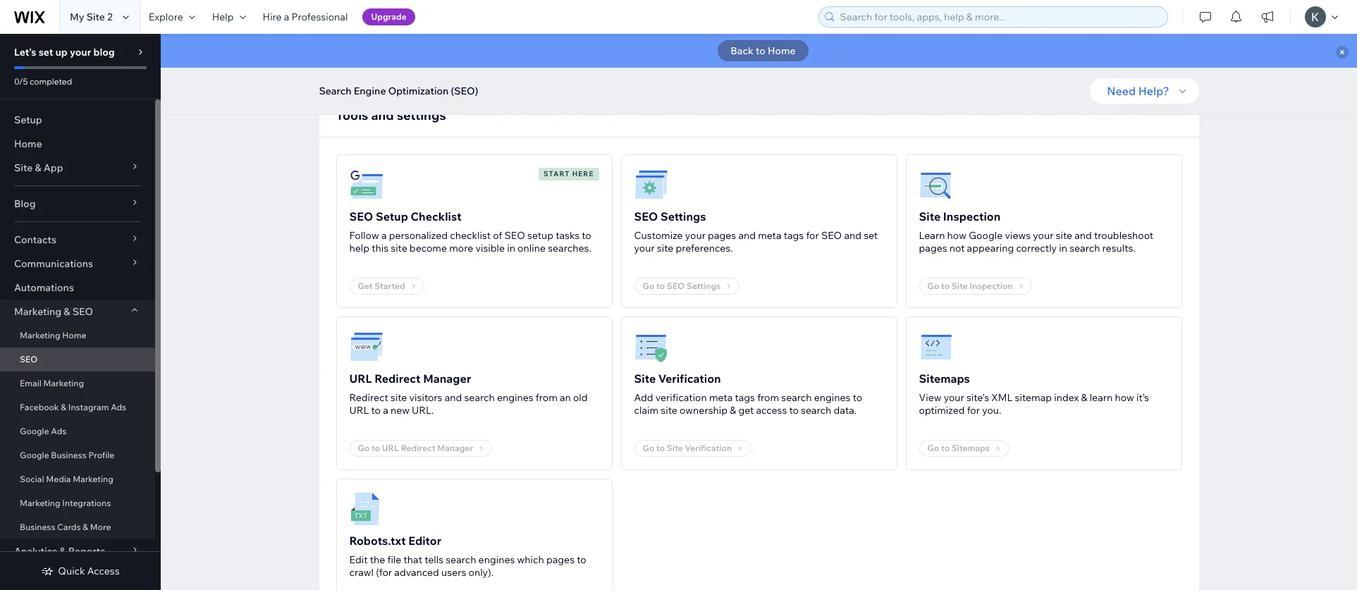 Task type: vqa. For each thing, say whether or not it's contained in the screenshot.
that
yes



Task type: locate. For each thing, give the bounding box(es) containing it.
1 horizontal spatial meta
[[758, 229, 782, 242]]

0 vertical spatial set
[[39, 46, 53, 59]]

your down sitemaps
[[944, 391, 965, 404]]

sidebar element
[[0, 34, 161, 590]]

site up learn
[[919, 209, 941, 224]]

0 vertical spatial for
[[807, 229, 819, 242]]

pages for site inspection
[[919, 242, 948, 255]]

xml
[[992, 391, 1013, 404]]

correctly
[[1017, 242, 1057, 255]]

seo settings heading
[[634, 208, 706, 225]]

ads
[[111, 402, 126, 413], [51, 426, 67, 437]]

ads right instagram
[[111, 402, 126, 413]]

1 vertical spatial google
[[20, 426, 49, 437]]

appearing
[[967, 242, 1014, 255]]

a right hire
[[284, 11, 290, 23]]

quick access button
[[41, 565, 120, 578]]

claim
[[634, 404, 659, 417]]

1 vertical spatial tags
[[735, 391, 755, 404]]

marketing inside "dropdown button"
[[14, 305, 61, 318]]

tags inside site verification add verification meta tags from search engines to claim site ownership & get access to search data.
[[735, 391, 755, 404]]

1 horizontal spatial setup
[[376, 209, 408, 224]]

engines right "access"
[[814, 391, 851, 404]]

sitemap
[[1015, 391, 1052, 404]]

business up social media marketing
[[51, 450, 87, 461]]

home right back
[[768, 44, 796, 57]]

url redirect manager redirect site visitors and search engines from an old url to a new url.
[[350, 372, 588, 417]]

pages
[[708, 229, 737, 242], [919, 242, 948, 255], [547, 554, 575, 566]]

tasks
[[556, 229, 580, 242]]

seo setup checklist heading
[[350, 208, 462, 225]]

contacts
[[14, 233, 56, 246]]

1 vertical spatial a
[[382, 229, 387, 242]]

& right facebook
[[61, 402, 66, 413]]

pages right customize
[[708, 229, 737, 242]]

0 vertical spatial google
[[969, 229, 1003, 242]]

google up social
[[20, 450, 49, 461]]

marketing up facebook & instagram ads
[[43, 378, 84, 389]]

for inside sitemaps view your site's xml sitemap index & learn how it's optimized for you.
[[968, 404, 980, 417]]

seo
[[350, 209, 373, 224], [634, 209, 658, 224], [505, 229, 525, 242], [822, 229, 842, 242], [72, 305, 93, 318], [20, 354, 38, 365]]

marketing for &
[[14, 305, 61, 318]]

marketing & seo
[[14, 305, 93, 318]]

learn
[[1090, 391, 1113, 404]]

1 horizontal spatial pages
[[708, 229, 737, 242]]

0 horizontal spatial ads
[[51, 426, 67, 437]]

search for robots.txt editor
[[446, 554, 476, 566]]

verification
[[656, 391, 707, 404]]

1 vertical spatial set
[[864, 229, 878, 242]]

optimization
[[388, 85, 449, 97]]

back to home alert
[[161, 34, 1358, 68]]

2 horizontal spatial pages
[[919, 242, 948, 255]]

0/5
[[14, 76, 28, 87]]

set inside seo settings customize your pages and meta tags for seo and set your site preferences.
[[864, 229, 878, 242]]

site inside seo settings customize your pages and meta tags for seo and set your site preferences.
[[657, 242, 674, 255]]

engines for robots.txt editor
[[479, 554, 515, 566]]

meta inside seo settings customize your pages and meta tags for seo and set your site preferences.
[[758, 229, 782, 242]]

& up quick
[[59, 545, 66, 558]]

from left an
[[536, 391, 558, 404]]

& inside popup button
[[59, 545, 66, 558]]

hire
[[263, 11, 282, 23]]

a left new
[[383, 404, 388, 417]]

ads up the google business profile
[[51, 426, 67, 437]]

0 horizontal spatial in
[[507, 242, 516, 255]]

site right this
[[391, 242, 407, 255]]

analytics & reports
[[14, 545, 105, 558]]

analytics & reports button
[[0, 540, 155, 564]]

0 horizontal spatial for
[[807, 229, 819, 242]]

set left up
[[39, 46, 53, 59]]

redirect
[[375, 372, 421, 386], [350, 391, 389, 404]]

quick
[[58, 565, 85, 578]]

a right 'follow' at the top left
[[382, 229, 387, 242]]

how down the site inspection heading
[[948, 229, 967, 242]]

meta
[[758, 229, 782, 242], [710, 391, 733, 404]]

setup up personalized
[[376, 209, 408, 224]]

how
[[948, 229, 967, 242], [1115, 391, 1135, 404]]

communications
[[14, 257, 93, 270]]

pages right which
[[547, 554, 575, 566]]

marketing home link
[[0, 324, 155, 348]]

and inside site inspection learn how google views your site and troubleshoot pages not appearing correctly in search results.
[[1075, 229, 1092, 242]]

engines left which
[[479, 554, 515, 566]]

to inside the robots.txt editor edit the file that tells search engines which pages to crawl (for advanced users only).
[[577, 554, 587, 566]]

google down facebook
[[20, 426, 49, 437]]

engines for url redirect manager
[[497, 391, 534, 404]]

checklist
[[450, 229, 491, 242]]

home up site & app
[[14, 138, 42, 150]]

google
[[969, 229, 1003, 242], [20, 426, 49, 437], [20, 450, 49, 461]]

0 vertical spatial home
[[768, 44, 796, 57]]

google ads link
[[0, 420, 155, 444]]

need help? button
[[1091, 78, 1199, 104]]

site right views
[[1056, 229, 1073, 242]]

0 vertical spatial url
[[350, 372, 372, 386]]

setup
[[14, 114, 42, 126], [376, 209, 408, 224]]

how left it's
[[1115, 391, 1135, 404]]

setup link
[[0, 108, 155, 132]]

marketing for integrations
[[20, 498, 60, 509]]

let's set up your blog
[[14, 46, 115, 59]]

communications button
[[0, 252, 155, 276]]

business up analytics
[[20, 522, 55, 533]]

professional
[[292, 11, 348, 23]]

0 vertical spatial tags
[[784, 229, 804, 242]]

facebook
[[20, 402, 59, 413]]

marketing
[[14, 305, 61, 318], [20, 330, 60, 341], [43, 378, 84, 389], [73, 474, 113, 485], [20, 498, 60, 509]]

setup down 0/5
[[14, 114, 42, 126]]

site for inspection
[[919, 209, 941, 224]]

site inside site verification add verification meta tags from search engines to claim site ownership & get access to search data.
[[634, 372, 656, 386]]

1 horizontal spatial ads
[[111, 402, 126, 413]]

0 horizontal spatial set
[[39, 46, 53, 59]]

explore
[[149, 11, 183, 23]]

site & app button
[[0, 156, 155, 180]]

0 horizontal spatial meta
[[710, 391, 733, 404]]

google down inspection
[[969, 229, 1003, 242]]

verification
[[659, 372, 721, 386]]

site
[[1056, 229, 1073, 242], [391, 242, 407, 255], [657, 242, 674, 255], [391, 391, 407, 404], [661, 404, 678, 417]]

your down seo settings heading
[[634, 242, 655, 255]]

search inside the robots.txt editor edit the file that tells search engines which pages to crawl (for advanced users only).
[[446, 554, 476, 566]]

site up add
[[634, 372, 656, 386]]

site down url redirect manager heading
[[391, 391, 407, 404]]

site verification heading
[[634, 370, 721, 387]]

for inside seo settings customize your pages and meta tags for seo and set your site preferences.
[[807, 229, 819, 242]]

0 vertical spatial a
[[284, 11, 290, 23]]

2 vertical spatial google
[[20, 450, 49, 461]]

back
[[731, 44, 754, 57]]

1 horizontal spatial for
[[968, 404, 980, 417]]

marketing down "marketing & seo"
[[20, 330, 60, 341]]

& down automations link
[[64, 305, 70, 318]]

from right 'get'
[[758, 391, 780, 404]]

home link
[[0, 132, 155, 156]]

2 url from the top
[[350, 404, 369, 417]]

profile
[[88, 450, 114, 461]]

setup inside sidebar element
[[14, 114, 42, 126]]

robots.txt editor edit the file that tells search engines which pages to crawl (for advanced users only).
[[350, 534, 587, 579]]

need
[[1108, 84, 1136, 98]]

pages inside site inspection learn how google views your site and troubleshoot pages not appearing correctly in search results.
[[919, 242, 948, 255]]

tells
[[425, 554, 444, 566]]

set left learn
[[864, 229, 878, 242]]

0 horizontal spatial from
[[536, 391, 558, 404]]

& left learn
[[1082, 391, 1088, 404]]

meta right preferences.
[[758, 229, 782, 242]]

2 vertical spatial a
[[383, 404, 388, 417]]

facebook & instagram ads
[[20, 402, 126, 413]]

pages left the not
[[919, 242, 948, 255]]

0 vertical spatial business
[[51, 450, 87, 461]]

an
[[560, 391, 571, 404]]

help
[[350, 242, 370, 255]]

site inside site inspection learn how google views your site and troubleshoot pages not appearing correctly in search results.
[[919, 209, 941, 224]]

engines inside url redirect manager redirect site visitors and search engines from an old url to a new url.
[[497, 391, 534, 404]]

search inside url redirect manager redirect site visitors and search engines from an old url to a new url.
[[464, 391, 495, 404]]

learn
[[919, 229, 945, 242]]

in inside seo setup checklist follow a personalized checklist of seo setup tasks to help this site become more visible in online searches.
[[507, 242, 516, 255]]

& left more
[[83, 522, 88, 533]]

search for url redirect manager
[[464, 391, 495, 404]]

2 in from the left
[[1060, 242, 1068, 255]]

1 horizontal spatial how
[[1115, 391, 1135, 404]]

it's
[[1137, 391, 1150, 404]]

1 url from the top
[[350, 372, 372, 386]]

0 vertical spatial meta
[[758, 229, 782, 242]]

marketing down social
[[20, 498, 60, 509]]

site left app
[[14, 162, 33, 174]]

sitemaps heading
[[919, 370, 970, 387]]

more
[[449, 242, 474, 255]]

redirect up new
[[375, 372, 421, 386]]

your right up
[[70, 46, 91, 59]]

your
[[70, 46, 91, 59], [685, 229, 706, 242], [1034, 229, 1054, 242], [634, 242, 655, 255], [944, 391, 965, 404]]

engines inside site verification add verification meta tags from search engines to claim site ownership & get access to search data.
[[814, 391, 851, 404]]

0 horizontal spatial home
[[14, 138, 42, 150]]

1 in from the left
[[507, 242, 516, 255]]

site inside dropdown button
[[14, 162, 33, 174]]

1 horizontal spatial set
[[864, 229, 878, 242]]

site right claim on the left of the page
[[661, 404, 678, 417]]

2
[[107, 11, 113, 23]]

meta left 'get'
[[710, 391, 733, 404]]

how inside sitemaps view your site's xml sitemap index & learn how it's optimized for you.
[[1115, 391, 1135, 404]]

1 horizontal spatial home
[[62, 330, 86, 341]]

1 vertical spatial meta
[[710, 391, 733, 404]]

google ads
[[20, 426, 67, 437]]

& inside site verification add verification meta tags from search engines to claim site ownership & get access to search data.
[[730, 404, 737, 417]]

contacts button
[[0, 228, 155, 252]]

robots.txt
[[350, 534, 406, 548]]

1 from from the left
[[536, 391, 558, 404]]

sitemaps view your site's xml sitemap index & learn how it's optimized for you.
[[919, 372, 1150, 417]]

blog button
[[0, 192, 155, 216]]

0 vertical spatial how
[[948, 229, 967, 242]]

2 from from the left
[[758, 391, 780, 404]]

and
[[371, 107, 394, 123], [739, 229, 756, 242], [845, 229, 862, 242], [1075, 229, 1092, 242], [445, 391, 462, 404]]

redirect left new
[[350, 391, 389, 404]]

how inside site inspection learn how google views your site and troubleshoot pages not appearing correctly in search results.
[[948, 229, 967, 242]]

you.
[[983, 404, 1002, 417]]

Search for tools, apps, help & more... field
[[836, 7, 1164, 27]]

pages inside the robots.txt editor edit the file that tells search engines which pages to crawl (for advanced users only).
[[547, 554, 575, 566]]

blog
[[14, 198, 36, 210]]

quick access
[[58, 565, 120, 578]]

0 horizontal spatial pages
[[547, 554, 575, 566]]

index
[[1055, 391, 1079, 404]]

to inside seo setup checklist follow a personalized checklist of seo setup tasks to help this site become more visible in online searches.
[[582, 229, 592, 242]]

& inside dropdown button
[[35, 162, 41, 174]]

visible
[[476, 242, 505, 255]]

in right correctly
[[1060, 242, 1068, 255]]

search
[[319, 85, 352, 97]]

that
[[404, 554, 423, 566]]

0 horizontal spatial setup
[[14, 114, 42, 126]]

home down marketing & seo "dropdown button"
[[62, 330, 86, 341]]

email marketing
[[20, 378, 84, 389]]

0 horizontal spatial tags
[[735, 391, 755, 404]]

customize
[[634, 229, 683, 242]]

site down seo settings heading
[[657, 242, 674, 255]]

start
[[544, 169, 570, 178]]

site inside url redirect manager redirect site visitors and search engines from an old url to a new url.
[[391, 391, 407, 404]]

in right of
[[507, 242, 516, 255]]

your right views
[[1034, 229, 1054, 242]]

social media marketing link
[[0, 468, 155, 492]]

instagram
[[68, 402, 109, 413]]

1 vertical spatial for
[[968, 404, 980, 417]]

1 vertical spatial how
[[1115, 391, 1135, 404]]

1 horizontal spatial from
[[758, 391, 780, 404]]

1 horizontal spatial in
[[1060, 242, 1068, 255]]

your inside sidebar element
[[70, 46, 91, 59]]

1 horizontal spatial tags
[[784, 229, 804, 242]]

1 vertical spatial setup
[[376, 209, 408, 224]]

engines left an
[[497, 391, 534, 404]]

0 vertical spatial setup
[[14, 114, 42, 126]]

personalized
[[389, 229, 448, 242]]

& inside sitemaps view your site's xml sitemap index & learn how it's optimized for you.
[[1082, 391, 1088, 404]]

1 vertical spatial business
[[20, 522, 55, 533]]

tags inside seo settings customize your pages and meta tags for seo and set your site preferences.
[[784, 229, 804, 242]]

0 horizontal spatial how
[[948, 229, 967, 242]]

marketing & seo button
[[0, 300, 155, 324]]

searches.
[[548, 242, 592, 255]]

set inside sidebar element
[[39, 46, 53, 59]]

& left app
[[35, 162, 41, 174]]

search inside site inspection learn how google views your site and troubleshoot pages not appearing correctly in search results.
[[1070, 242, 1101, 255]]

2 horizontal spatial home
[[768, 44, 796, 57]]

site & app
[[14, 162, 63, 174]]

& left 'get'
[[730, 404, 737, 417]]

and inside url redirect manager redirect site visitors and search engines from an old url to a new url.
[[445, 391, 462, 404]]

engines inside the robots.txt editor edit the file that tells search engines which pages to crawl (for advanced users only).
[[479, 554, 515, 566]]

1 vertical spatial url
[[350, 404, 369, 417]]

marketing down automations at the left top of the page
[[14, 305, 61, 318]]

site left 2 in the left of the page
[[87, 11, 105, 23]]



Task type: describe. For each thing, give the bounding box(es) containing it.
a inside seo setup checklist follow a personalized checklist of seo setup tasks to help this site become more visible in online searches.
[[382, 229, 387, 242]]

from inside site verification add verification meta tags from search engines to claim site ownership & get access to search data.
[[758, 391, 780, 404]]

search engine optimization (seo)
[[319, 85, 479, 97]]

blog
[[93, 46, 115, 59]]

site for verification
[[634, 372, 656, 386]]

your down 'settings'
[[685, 229, 706, 242]]

access
[[87, 565, 120, 578]]

your inside sitemaps view your site's xml sitemap index & learn how it's optimized for you.
[[944, 391, 965, 404]]

& inside "dropdown button"
[[64, 305, 70, 318]]

marketing up integrations
[[73, 474, 113, 485]]

from inside url redirect manager redirect site visitors and search engines from an old url to a new url.
[[536, 391, 558, 404]]

add
[[634, 391, 654, 404]]

site for &
[[14, 162, 33, 174]]

seo inside "dropdown button"
[[72, 305, 93, 318]]

view
[[919, 391, 942, 404]]

help?
[[1139, 84, 1170, 98]]

crawl
[[350, 566, 374, 579]]

marketing for home
[[20, 330, 60, 341]]

integrations
[[62, 498, 111, 509]]

tools
[[336, 107, 368, 123]]

let's
[[14, 46, 36, 59]]

become
[[410, 242, 447, 255]]

0/5 completed
[[14, 76, 72, 87]]

social
[[20, 474, 44, 485]]

app
[[44, 162, 63, 174]]

which
[[517, 554, 544, 566]]

marketing integrations
[[20, 498, 111, 509]]

pages inside seo settings customize your pages and meta tags for seo and set your site preferences.
[[708, 229, 737, 242]]

(for
[[376, 566, 392, 579]]

hire a professional link
[[254, 0, 356, 34]]

only).
[[469, 566, 494, 579]]

site inspection heading
[[919, 208, 1001, 225]]

the
[[370, 554, 385, 566]]

preferences.
[[676, 242, 733, 255]]

url.
[[412, 404, 434, 417]]

not
[[950, 242, 965, 255]]

automations
[[14, 281, 74, 294]]

help button
[[204, 0, 254, 34]]

upgrade
[[371, 11, 407, 22]]

home inside button
[[768, 44, 796, 57]]

optimized
[[919, 404, 965, 417]]

access
[[756, 404, 787, 417]]

seo settings customize your pages and meta tags for seo and set your site preferences.
[[634, 209, 878, 255]]

data.
[[834, 404, 857, 417]]

google inside site inspection learn how google views your site and troubleshoot pages not appearing correctly in search results.
[[969, 229, 1003, 242]]

analytics
[[14, 545, 57, 558]]

google for google business profile
[[20, 450, 49, 461]]

engine
[[354, 85, 386, 97]]

edit
[[350, 554, 368, 566]]

this
[[372, 242, 389, 255]]

help
[[212, 11, 234, 23]]

engines for site verification
[[814, 391, 851, 404]]

site inside seo setup checklist follow a personalized checklist of seo setup tasks to help this site become more visible in online searches.
[[391, 242, 407, 255]]

email marketing link
[[0, 372, 155, 396]]

back to home
[[731, 44, 796, 57]]

automations link
[[0, 276, 155, 300]]

checklist
[[411, 209, 462, 224]]

views
[[1005, 229, 1031, 242]]

users
[[442, 566, 466, 579]]

upgrade button
[[363, 8, 415, 25]]

reports
[[68, 545, 105, 558]]

troubleshoot
[[1095, 229, 1154, 242]]

manager
[[423, 372, 471, 386]]

sitemaps
[[919, 372, 970, 386]]

site inside site verification add verification meta tags from search engines to claim site ownership & get access to search data.
[[661, 404, 678, 417]]

more
[[90, 522, 111, 533]]

cards
[[57, 522, 81, 533]]

setup inside seo setup checklist follow a personalized checklist of seo setup tasks to help this site become more visible in online searches.
[[376, 209, 408, 224]]

url redirect manager heading
[[350, 370, 471, 387]]

back to home button
[[718, 40, 809, 61]]

business cards & more
[[20, 522, 111, 533]]

google for google ads
[[20, 426, 49, 437]]

search for site verification
[[782, 391, 812, 404]]

follow
[[350, 229, 379, 242]]

advanced
[[394, 566, 439, 579]]

to inside button
[[756, 44, 766, 57]]

2 vertical spatial home
[[62, 330, 86, 341]]

pages for robots.txt editor
[[547, 554, 575, 566]]

robots.txt editor heading
[[350, 533, 442, 549]]

1 vertical spatial redirect
[[350, 391, 389, 404]]

your inside site inspection learn how google views your site and troubleshoot pages not appearing correctly in search results.
[[1034, 229, 1054, 242]]

of
[[493, 229, 503, 242]]

visitors
[[410, 391, 443, 404]]

google business profile
[[20, 450, 114, 461]]

ownership
[[680, 404, 728, 417]]

in inside site inspection learn how google views your site and troubleshoot pages not appearing correctly in search results.
[[1060, 242, 1068, 255]]

a inside url redirect manager redirect site visitors and search engines from an old url to a new url.
[[383, 404, 388, 417]]

seo setup checklist follow a personalized checklist of seo setup tasks to help this site become more visible in online searches.
[[350, 209, 592, 255]]

old
[[573, 391, 588, 404]]

inspection
[[944, 209, 1001, 224]]

my site 2
[[70, 11, 113, 23]]

facebook & instagram ads link
[[0, 396, 155, 420]]

social media marketing
[[20, 474, 113, 485]]

setup
[[528, 229, 554, 242]]

tools and settings
[[336, 107, 446, 123]]

0 vertical spatial ads
[[111, 402, 126, 413]]

business cards & more link
[[0, 516, 155, 540]]

settings
[[661, 209, 706, 224]]

here
[[573, 169, 594, 178]]

1 vertical spatial ads
[[51, 426, 67, 437]]

1 vertical spatial home
[[14, 138, 42, 150]]

0 vertical spatial redirect
[[375, 372, 421, 386]]

site inside site inspection learn how google views your site and troubleshoot pages not appearing correctly in search results.
[[1056, 229, 1073, 242]]

seo link
[[0, 348, 155, 372]]

email
[[20, 378, 42, 389]]

to inside url redirect manager redirect site visitors and search engines from an old url to a new url.
[[371, 404, 381, 417]]

meta inside site verification add verification meta tags from search engines to claim site ownership & get access to search data.
[[710, 391, 733, 404]]



